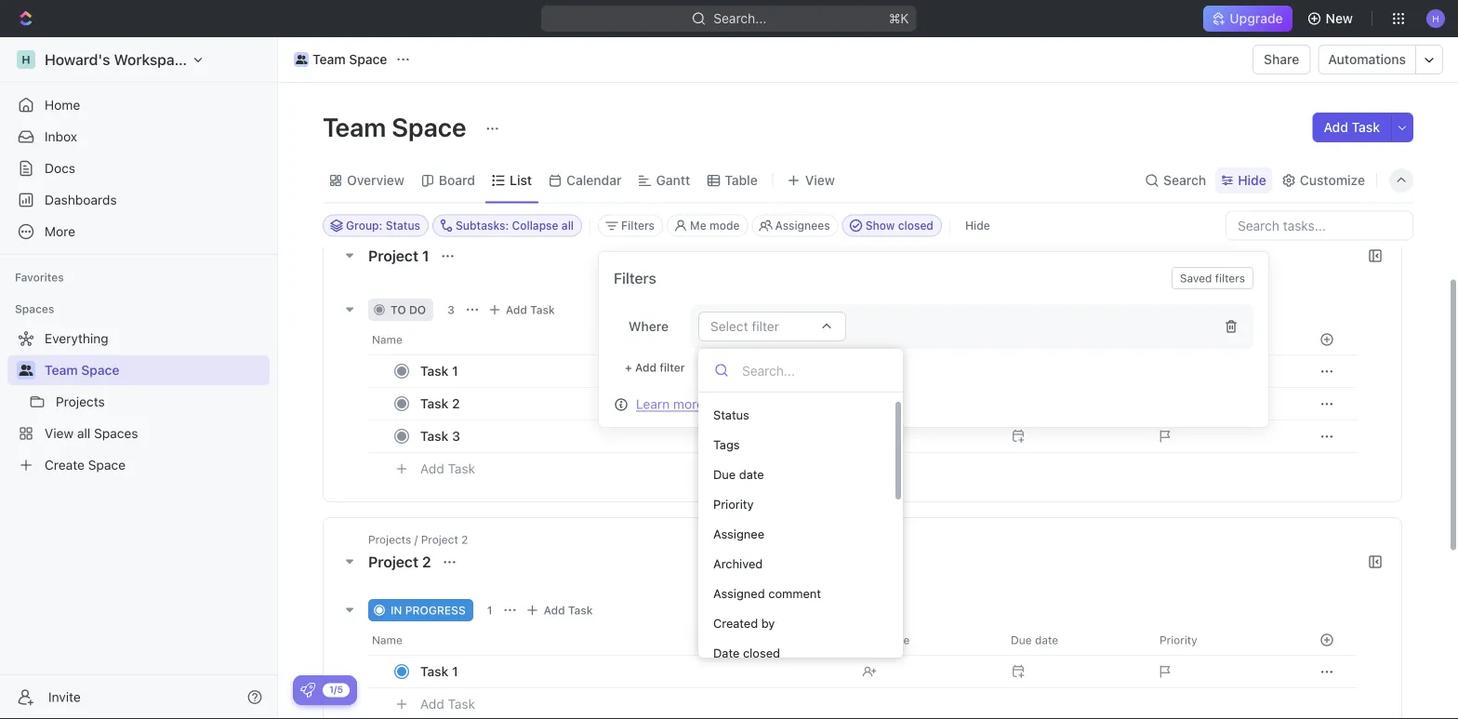 Task type: describe. For each thing, give the bounding box(es) containing it.
team inside tree
[[45, 362, 78, 378]]

task inside task 1 link
[[421, 664, 449, 679]]

user group image inside team space link
[[296, 55, 307, 64]]

home
[[45, 97, 80, 113]]

1 for project 1
[[422, 247, 429, 265]]

team space link inside tree
[[45, 355, 266, 385]]

created by
[[714, 616, 775, 630]]

date
[[714, 646, 740, 660]]

learn
[[636, 396, 670, 412]]

list link
[[506, 167, 532, 194]]

1 vertical spatial space
[[392, 111, 467, 142]]

hide button
[[958, 214, 998, 237]]

status
[[714, 408, 750, 422]]

in
[[391, 604, 402, 617]]

progress
[[405, 604, 466, 617]]

user group image inside team space tree
[[19, 365, 33, 376]]

1 right the progress
[[487, 604, 493, 617]]

overview link
[[343, 167, 405, 194]]

assignees
[[775, 219, 831, 232]]

new
[[1326, 11, 1354, 26]]

task 1 link
[[416, 658, 848, 685]]

table
[[725, 173, 758, 188]]

where
[[629, 319, 669, 334]]

onboarding checklist button image
[[301, 683, 315, 698]]

hide inside button
[[966, 219, 991, 232]]

upgrade
[[1230, 11, 1284, 26]]

task inside task 3 link
[[421, 428, 449, 444]]

docs
[[45, 160, 75, 176]]

dashboards
[[45, 192, 117, 207]]

1 vertical spatial team space
[[323, 111, 472, 142]]

space inside tree
[[81, 362, 119, 378]]

gantt
[[656, 173, 691, 188]]

by
[[762, 616, 775, 630]]

to do
[[391, 303, 426, 316]]

hide inside dropdown button
[[1239, 173, 1267, 188]]

1 for task 1
[[452, 664, 458, 679]]

created
[[714, 616, 758, 630]]

spaces
[[15, 302, 54, 315]]

customize
[[1301, 173, 1366, 188]]

board link
[[435, 167, 475, 194]]

assignees button
[[752, 214, 839, 237]]

closed
[[743, 646, 781, 660]]

0 horizontal spatial filters
[[746, 396, 780, 412]]

1/5
[[329, 684, 343, 695]]

team space tree
[[7, 324, 270, 480]]

upgrade link
[[1204, 6, 1293, 32]]

gantt link
[[653, 167, 691, 194]]

1 horizontal spatial space
[[349, 52, 387, 67]]

learn more about filters
[[636, 396, 780, 412]]

‎task 2
[[421, 396, 460, 411]]

dashboards link
[[7, 185, 270, 215]]

search
[[1164, 173, 1207, 188]]

archived
[[714, 557, 763, 571]]

filters button
[[598, 214, 663, 237]]

Search tasks... text field
[[1227, 212, 1413, 240]]

1 vertical spatial team
[[323, 111, 386, 142]]

favorites button
[[7, 266, 71, 288]]

inbox link
[[7, 122, 270, 152]]

about
[[708, 396, 742, 412]]

project for project 1
[[368, 247, 419, 265]]

1 horizontal spatial filters
[[1216, 272, 1246, 285]]

board
[[439, 173, 475, 188]]

+ add filter
[[625, 361, 685, 374]]

Search... text field
[[742, 356, 888, 384]]

due
[[714, 468, 736, 481]]

task 3 link
[[416, 423, 848, 450]]

sidebar navigation
[[0, 37, 278, 719]]

hide button
[[1216, 167, 1273, 194]]

assigned
[[714, 587, 765, 601]]



Task type: locate. For each thing, give the bounding box(es) containing it.
0 vertical spatial team space link
[[289, 48, 392, 71]]

2 for ‎task 2
[[452, 396, 460, 411]]

invite
[[48, 689, 81, 705]]

1
[[422, 247, 429, 265], [452, 363, 458, 379], [487, 604, 493, 617], [452, 664, 458, 679]]

priority
[[714, 497, 754, 511]]

hide
[[1239, 173, 1267, 188], [966, 219, 991, 232]]

list
[[510, 173, 532, 188]]

overview
[[347, 173, 405, 188]]

saved
[[1181, 272, 1213, 285]]

1 down the progress
[[452, 664, 458, 679]]

1 horizontal spatial team space link
[[289, 48, 392, 71]]

user group image
[[296, 55, 307, 64], [19, 365, 33, 376]]

project 2
[[368, 553, 435, 571]]

0 vertical spatial 3
[[448, 303, 455, 316]]

1 project from the top
[[368, 247, 419, 265]]

learn more about filters link
[[636, 396, 780, 412]]

3 inside task 3 link
[[452, 428, 460, 444]]

select filter button
[[699, 312, 847, 341]]

1 vertical spatial team space link
[[45, 355, 266, 385]]

add
[[1324, 120, 1349, 135], [506, 303, 527, 316], [635, 361, 657, 374], [421, 461, 445, 477], [544, 604, 565, 617], [421, 697, 445, 712]]

in progress
[[391, 604, 466, 617]]

share
[[1264, 52, 1300, 67]]

1 vertical spatial hide
[[966, 219, 991, 232]]

1 for ‎task 1
[[452, 363, 458, 379]]

task 3
[[421, 428, 460, 444]]

calendar
[[567, 173, 622, 188]]

1 up do
[[422, 247, 429, 265]]

0 horizontal spatial space
[[81, 362, 119, 378]]

2 vertical spatial team
[[45, 362, 78, 378]]

filter right select
[[752, 319, 780, 334]]

tags
[[714, 438, 740, 452]]

0 horizontal spatial hide
[[966, 219, 991, 232]]

table link
[[721, 167, 758, 194]]

⌘k
[[889, 11, 910, 26]]

1 horizontal spatial filter
[[752, 319, 780, 334]]

‎task 2 link
[[416, 390, 848, 417]]

project 1
[[368, 247, 433, 265]]

1 horizontal spatial hide
[[1239, 173, 1267, 188]]

0 vertical spatial 2
[[452, 396, 460, 411]]

home link
[[7, 90, 270, 120]]

filter
[[752, 319, 780, 334], [660, 361, 685, 374]]

filters right saved
[[1216, 272, 1246, 285]]

1 vertical spatial user group image
[[19, 365, 33, 376]]

team
[[313, 52, 346, 67], [323, 111, 386, 142], [45, 362, 78, 378]]

docs link
[[7, 154, 270, 183]]

onboarding checklist button element
[[301, 683, 315, 698]]

new button
[[1300, 4, 1365, 33]]

2 up in progress
[[422, 553, 431, 571]]

assigned comment
[[714, 587, 822, 601]]

1 vertical spatial 3
[[452, 428, 460, 444]]

due date
[[714, 468, 765, 481]]

select filter
[[711, 319, 780, 334]]

3
[[448, 303, 455, 316], [452, 428, 460, 444]]

‎task
[[421, 363, 449, 379], [421, 396, 449, 411]]

1 vertical spatial filter
[[660, 361, 685, 374]]

1 horizontal spatial 2
[[452, 396, 460, 411]]

search button
[[1140, 167, 1212, 194]]

1 ‎task from the top
[[421, 363, 449, 379]]

‎task up ‎task 2
[[421, 363, 449, 379]]

0 vertical spatial filter
[[752, 319, 780, 334]]

0 vertical spatial team space
[[313, 52, 387, 67]]

0 horizontal spatial user group image
[[19, 365, 33, 376]]

more
[[674, 396, 704, 412]]

‎task 1 link
[[416, 358, 848, 385]]

task
[[1352, 120, 1381, 135], [530, 303, 555, 316], [421, 428, 449, 444], [448, 461, 475, 477], [568, 604, 593, 617], [421, 664, 449, 679], [448, 697, 475, 712]]

+
[[625, 361, 632, 374]]

‎task for ‎task 1
[[421, 363, 449, 379]]

2 ‎task from the top
[[421, 396, 449, 411]]

team space
[[313, 52, 387, 67], [323, 111, 472, 142], [45, 362, 119, 378]]

0 vertical spatial ‎task
[[421, 363, 449, 379]]

share button
[[1253, 45, 1311, 74]]

0 vertical spatial user group image
[[296, 55, 307, 64]]

add task
[[1324, 120, 1381, 135], [506, 303, 555, 316], [421, 461, 475, 477], [544, 604, 593, 617], [421, 697, 475, 712]]

1 vertical spatial 2
[[422, 553, 431, 571]]

2
[[452, 396, 460, 411], [422, 553, 431, 571]]

1 inside "link"
[[452, 363, 458, 379]]

filter up the more at bottom
[[660, 361, 685, 374]]

team space inside team space tree
[[45, 362, 119, 378]]

saved filters
[[1181, 272, 1246, 285]]

‎task down ‎task 1
[[421, 396, 449, 411]]

0 vertical spatial space
[[349, 52, 387, 67]]

project up in
[[368, 553, 419, 571]]

project up to at the left top of the page
[[368, 247, 419, 265]]

assignee
[[714, 527, 765, 541]]

calendar link
[[563, 167, 622, 194]]

project
[[368, 247, 419, 265], [368, 553, 419, 571]]

0 horizontal spatial filter
[[660, 361, 685, 374]]

2 for project 2
[[422, 553, 431, 571]]

2 vertical spatial space
[[81, 362, 119, 378]]

task 1
[[421, 664, 458, 679]]

date closed
[[714, 646, 781, 660]]

automations button
[[1320, 46, 1416, 73]]

inbox
[[45, 129, 77, 144]]

1 horizontal spatial user group image
[[296, 55, 307, 64]]

0 vertical spatial hide
[[1239, 173, 1267, 188]]

team space link
[[289, 48, 392, 71], [45, 355, 266, 385]]

3 down ‎task 2
[[452, 428, 460, 444]]

2 horizontal spatial space
[[392, 111, 467, 142]]

date
[[739, 468, 765, 481]]

favorites
[[15, 271, 64, 284]]

search...
[[714, 11, 767, 26]]

1 up ‎task 2
[[452, 363, 458, 379]]

customize button
[[1276, 167, 1371, 194]]

space
[[349, 52, 387, 67], [392, 111, 467, 142], [81, 362, 119, 378]]

1 vertical spatial project
[[368, 553, 419, 571]]

filter inside dropdown button
[[752, 319, 780, 334]]

automations
[[1329, 52, 1407, 67]]

add task button
[[1313, 113, 1392, 142], [484, 299, 563, 321], [412, 458, 483, 480], [522, 599, 601, 621], [412, 693, 483, 715]]

‎task 1
[[421, 363, 458, 379]]

1 vertical spatial filters
[[746, 396, 780, 412]]

‎task for ‎task 2
[[421, 396, 449, 411]]

to
[[391, 303, 406, 316]]

2 project from the top
[[368, 553, 419, 571]]

0 vertical spatial project
[[368, 247, 419, 265]]

2 up task 3 at bottom left
[[452, 396, 460, 411]]

0 vertical spatial team
[[313, 52, 346, 67]]

project for project 2
[[368, 553, 419, 571]]

2 vertical spatial team space
[[45, 362, 119, 378]]

‎task inside "link"
[[421, 363, 449, 379]]

3 right do
[[448, 303, 455, 316]]

filters
[[622, 219, 655, 232]]

comment
[[769, 587, 822, 601]]

select
[[711, 319, 749, 334]]

filters right about on the bottom of the page
[[746, 396, 780, 412]]

0 vertical spatial filters
[[1216, 272, 1246, 285]]

filters
[[1216, 272, 1246, 285], [746, 396, 780, 412]]

0 horizontal spatial 2
[[422, 553, 431, 571]]

do
[[409, 303, 426, 316]]

1 vertical spatial ‎task
[[421, 396, 449, 411]]

0 horizontal spatial team space link
[[45, 355, 266, 385]]



Task type: vqa. For each thing, say whether or not it's contained in the screenshot.
CREATED BY
yes



